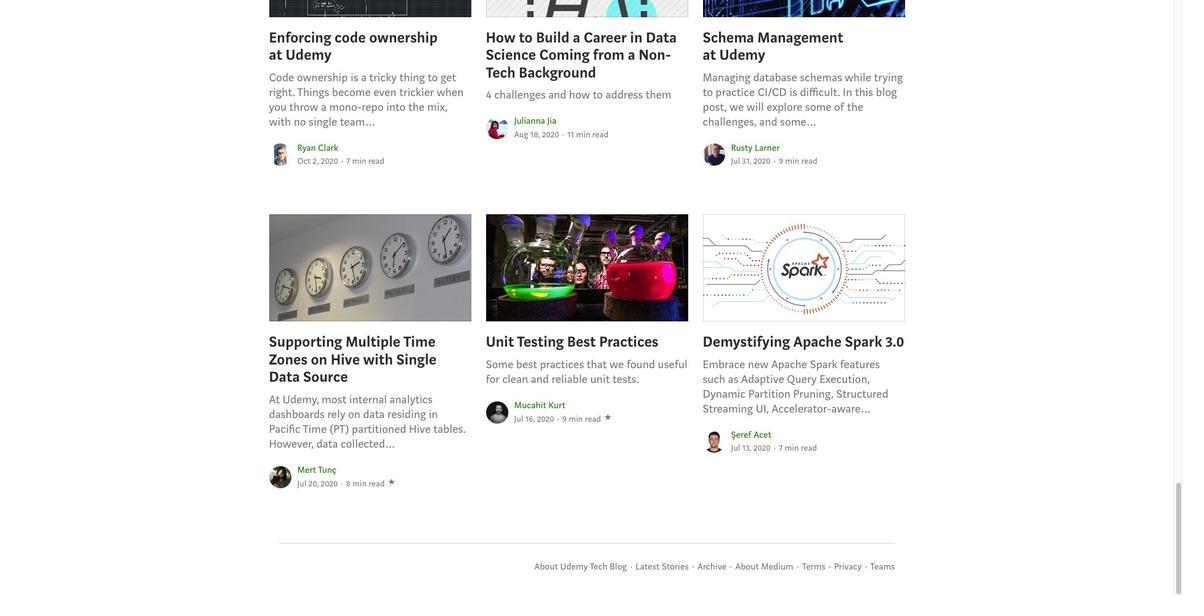Task type: describe. For each thing, give the bounding box(es) containing it.
spark 3.0
[[845, 333, 905, 352]]

things
[[297, 85, 329, 100]]

20,
[[309, 479, 319, 490]]

supporting
[[269, 333, 342, 352]]

a right 'from'
[[628, 46, 636, 65]]

with inside enforcing code ownership at udemy code ownership is a tricky thing to get right. things become even trickier when you throw a mono-repo into the mix, with no single team…
[[269, 115, 291, 129]]

multiple
[[346, 333, 401, 352]]

31,
[[743, 156, 752, 167]]

go to the profile of julianna jia image
[[486, 117, 508, 139]]

ryan
[[297, 142, 316, 154]]

at udemy inside schema management at udemy managing database schemas while trying to practice ci/cd is difficult. in this blog post, we will explore some of the challenges, and some…
[[703, 46, 766, 65]]

useful
[[658, 357, 688, 372]]

to inside schema management at udemy managing database schemas while trying to practice ci/cd is difficult. in this blog post, we will explore some of the challenges, and some…
[[703, 85, 713, 100]]

2020 for internal
[[321, 479, 338, 490]]

julianna jia link
[[514, 116, 557, 127]]

in
[[843, 85, 853, 100]]

new
[[748, 357, 769, 372]]

tricky
[[369, 70, 397, 85]]

jul for database
[[731, 156, 741, 167]]

stories
[[662, 562, 689, 574]]

latest stories link
[[636, 557, 689, 579]]

query
[[787, 372, 817, 387]]

privacy
[[835, 562, 862, 574]]

best
[[567, 333, 596, 352]]

aug 18, 2020
[[514, 129, 559, 140]]

go to the profile of rusty larner image
[[703, 144, 725, 166]]

thing
[[400, 70, 425, 85]]

tables.
[[434, 422, 466, 437]]

mucahit
[[514, 400, 547, 412]]

challenges,
[[703, 115, 757, 129]]

at
[[269, 393, 280, 407]]

data
[[646, 28, 677, 47]]

in inside supporting multiple time zones on hive with single data source at udemy, most internal analytics dashboards rely on data residing in pacific time (pt) partitioned hive tables. however, data collected…
[[429, 407, 438, 422]]

while
[[845, 70, 872, 85]]

tech inside how to build a career in data science coming from a non- tech background 4 challenges and how to address them
[[486, 63, 516, 82]]

0 vertical spatial on
[[311, 351, 327, 370]]

right.
[[269, 85, 295, 100]]

şeref acet
[[731, 430, 772, 441]]

ryan clark link
[[297, 142, 338, 154]]

mono-
[[329, 100, 362, 115]]

0 vertical spatial time
[[404, 333, 436, 352]]

2020 for difficult.
[[754, 156, 771, 167]]

is inside schema management at udemy managing database schemas while trying to practice ci/cd is difficult. in this blog post, we will explore some of the challenges, and some…
[[790, 85, 798, 100]]

0 horizontal spatial data
[[317, 437, 338, 452]]

in inside how to build a career in data science coming from a non- tech background 4 challenges and how to address them
[[630, 28, 643, 47]]

go to the profile of şeref acet image
[[703, 431, 725, 453]]

schema management at udemy managing database schemas while trying to practice ci/cd is difficult. in this blog post, we will explore some of the challenges, and some…
[[703, 28, 903, 129]]

dashboards
[[269, 407, 325, 422]]

non-
[[639, 46, 671, 65]]

schemas
[[800, 70, 843, 85]]

career
[[584, 28, 627, 47]]

some
[[806, 100, 832, 115]]

zones
[[269, 351, 308, 370]]

the inside enforcing code ownership at udemy code ownership is a tricky thing to get right. things become even trickier when you throw a mono-repo into the mix, with no single team…
[[409, 100, 425, 115]]

clark
[[318, 142, 338, 154]]

background
[[519, 63, 597, 82]]

unit testing best practices some best practices that we found useful for clean and reliable unit tests.
[[486, 333, 688, 387]]

udemy
[[561, 562, 588, 574]]

database
[[754, 70, 798, 85]]

clean
[[503, 372, 528, 387]]

for
[[486, 372, 500, 387]]

collected…
[[341, 437, 395, 452]]

teams
[[871, 562, 895, 574]]

single team…
[[309, 115, 375, 129]]

jul for some
[[514, 414, 524, 425]]

about medium
[[736, 562, 794, 574]]

2020 for execution,
[[754, 443, 771, 454]]

code
[[269, 70, 294, 85]]

managing
[[703, 70, 751, 85]]

1 vertical spatial apache
[[772, 357, 808, 372]]

adaptive
[[742, 372, 785, 387]]

features
[[841, 357, 880, 372]]

into
[[386, 100, 406, 115]]

16,
[[526, 414, 535, 425]]

acet
[[754, 430, 772, 441]]

jul 13, 2020
[[731, 443, 771, 454]]

practices
[[600, 333, 659, 352]]

about udemy tech blog
[[535, 562, 627, 574]]

unit
[[486, 333, 514, 352]]

go to the profile of mucahit kurt image
[[486, 402, 508, 424]]

julianna jia
[[514, 116, 557, 127]]

julianna
[[514, 116, 545, 127]]

even
[[374, 85, 397, 100]]

how
[[569, 88, 590, 103]]

18,
[[531, 129, 540, 140]]

9 min read image for managing
[[779, 156, 818, 167]]

demystifying apache spark 3.0 embrace new apache spark features such as adaptive query execution, dynamic partition pruning, structured streaming ui, accelerator-aware…
[[703, 333, 905, 417]]

most
[[322, 393, 347, 407]]

execution,
[[820, 372, 870, 387]]

from
[[593, 46, 625, 65]]

unit tests.
[[591, 372, 639, 387]]

13,
[[743, 443, 752, 454]]

build
[[536, 28, 570, 47]]

how to build a career in data science coming from a non- tech background 4 challenges and how to address them
[[486, 28, 677, 103]]

9 min read image for practices
[[563, 414, 601, 425]]

about medium link
[[736, 557, 794, 579]]

2,
[[313, 156, 319, 167]]

supporting multiple time zones on hive with single data source at udemy, most internal analytics dashboards rely on data residing in pacific time (pt) partitioned hive tables. however, data collected…
[[269, 333, 466, 452]]

you
[[269, 100, 287, 115]]

jul for new
[[731, 443, 741, 454]]

spark
[[810, 357, 838, 372]]

udemy,
[[283, 393, 319, 407]]

science
[[486, 46, 536, 65]]

a right build
[[573, 28, 581, 47]]

and some…
[[760, 115, 817, 129]]

embrace
[[703, 357, 746, 372]]



Task type: vqa. For each thing, say whether or not it's contained in the screenshot.


Task type: locate. For each thing, give the bounding box(es) containing it.
pacific
[[269, 422, 301, 437]]

0 horizontal spatial we
[[610, 357, 624, 372]]

0 vertical spatial in
[[630, 28, 643, 47]]

about udemy tech blog link
[[535, 557, 627, 579]]

1 vertical spatial tech
[[590, 562, 608, 574]]

explore
[[767, 100, 803, 115]]

a right throw
[[321, 100, 327, 115]]

to
[[519, 28, 533, 47], [428, 70, 438, 85], [703, 85, 713, 100], [593, 88, 603, 103]]

and inside how to build a career in data science coming from a non- tech background 4 challenges and how to address them
[[549, 88, 567, 103]]

jul left 13,
[[731, 443, 741, 454]]

0 horizontal spatial 7 min read image
[[346, 156, 385, 167]]

in left data
[[630, 28, 643, 47]]

internal
[[349, 393, 387, 407]]

the right of
[[848, 100, 864, 115]]

throw
[[289, 100, 318, 115]]

the right into
[[409, 100, 425, 115]]

1 horizontal spatial ownership
[[369, 28, 438, 47]]

1 horizontal spatial 9 min read image
[[779, 156, 818, 167]]

1 vertical spatial we
[[610, 357, 624, 372]]

medium
[[761, 562, 794, 574]]

0 horizontal spatial tech
[[486, 63, 516, 82]]

how
[[486, 28, 516, 47]]

challenges
[[495, 88, 546, 103]]

demystifying
[[703, 333, 790, 352]]

about for about udemy tech blog
[[535, 562, 558, 574]]

we left will
[[730, 100, 744, 115]]

is left the tricky
[[351, 70, 358, 85]]

reliable
[[552, 372, 588, 387]]

as
[[728, 372, 739, 387]]

1 horizontal spatial on
[[348, 407, 361, 422]]

7 min read image down single team…
[[346, 156, 385, 167]]

rusty larner link
[[731, 142, 780, 154]]

apache up spark
[[794, 333, 842, 352]]

1 vertical spatial hive
[[409, 422, 431, 437]]

archive link
[[698, 557, 727, 579]]

will
[[747, 100, 764, 115]]

1 horizontal spatial data
[[363, 407, 385, 422]]

1 vertical spatial time
[[303, 422, 327, 437]]

0 vertical spatial 9 min read image
[[779, 156, 818, 167]]

0 vertical spatial apache
[[794, 333, 842, 352]]

rusty
[[731, 142, 753, 154]]

0 horizontal spatial is
[[351, 70, 358, 85]]

0 vertical spatial 7 min read image
[[346, 156, 385, 167]]

jul 16, 2020
[[514, 414, 554, 425]]

0 vertical spatial with
[[269, 115, 291, 129]]

2020 down acet
[[754, 443, 771, 454]]

0 vertical spatial hive
[[331, 351, 360, 370]]

ryan clark
[[297, 142, 338, 154]]

aware…
[[832, 402, 871, 417]]

pruning,
[[794, 387, 834, 402]]

1 the from the left
[[409, 100, 425, 115]]

apache
[[794, 333, 842, 352], [772, 357, 808, 372]]

ownership up thing
[[369, 28, 438, 47]]

11 min read image
[[568, 129, 609, 140]]

1 horizontal spatial tech
[[590, 562, 608, 574]]

1 horizontal spatial we
[[730, 100, 744, 115]]

time left (pt)
[[303, 422, 327, 437]]

with left 'no' on the top left of page
[[269, 115, 291, 129]]

is right ci/cd
[[790, 85, 798, 100]]

with inside supporting multiple time zones on hive with single data source at udemy, most internal analytics dashboards rely on data residing in pacific time (pt) partitioned hive tables. however, data collected…
[[363, 351, 393, 370]]

7 min read image down accelerator-
[[779, 443, 817, 454]]

8 min read image
[[346, 479, 385, 490]]

apache right the new at the right of page
[[772, 357, 808, 372]]

1 vertical spatial on
[[348, 407, 361, 422]]

ci/cd
[[758, 85, 787, 100]]

address them
[[606, 88, 672, 103]]

become
[[332, 85, 371, 100]]

mert tunç link
[[297, 465, 336, 477]]

jul 20, 2020
[[297, 479, 338, 490]]

9 min read image down kurt
[[563, 414, 601, 425]]

2 about from the left
[[736, 562, 759, 574]]

4
[[486, 88, 492, 103]]

partitioned
[[352, 422, 407, 437]]

2 the from the left
[[848, 100, 864, 115]]

on right rely
[[348, 407, 361, 422]]

0 horizontal spatial ownership
[[297, 70, 348, 85]]

and left how
[[549, 88, 567, 103]]

a left the tricky
[[361, 70, 367, 85]]

dynamic
[[703, 387, 746, 402]]

we inside unit testing best practices some best practices that we found useful for clean and reliable unit tests.
[[610, 357, 624, 372]]

trickier
[[399, 85, 434, 100]]

1 vertical spatial and
[[531, 372, 549, 387]]

about left medium
[[736, 562, 759, 574]]

1 vertical spatial 7 min read image
[[779, 443, 817, 454]]

at udemy inside enforcing code ownership at udemy code ownership is a tricky thing to get right. things become even trickier when you throw a mono-repo into the mix, with no single team…
[[269, 46, 332, 65]]

şeref acet link
[[731, 430, 772, 441]]

mert tunç
[[297, 465, 336, 477]]

about inside the about medium link
[[736, 562, 759, 574]]

and right clean
[[531, 372, 549, 387]]

enforcing code ownership at udemy code ownership is a tricky thing to get right. things become even trickier when you throw a mono-repo into the mix, with no single team…
[[269, 28, 464, 129]]

go to the profile of mert tunç image
[[269, 467, 291, 489]]

0 horizontal spatial in
[[429, 407, 438, 422]]

7 min read image
[[346, 156, 385, 167], [779, 443, 817, 454]]

7 min read image for embrace
[[779, 443, 817, 454]]

tech
[[486, 63, 516, 82], [590, 562, 608, 574]]

0 horizontal spatial time
[[303, 422, 327, 437]]

archive
[[698, 562, 727, 574]]

tech up the 4
[[486, 63, 516, 82]]

is inside enforcing code ownership at udemy code ownership is a tricky thing to get right. things become even trickier when you throw a mono-repo into the mix, with no single team…
[[351, 70, 358, 85]]

we right the that
[[610, 357, 624, 372]]

blog
[[610, 562, 627, 574]]

about inside about udemy tech blog link
[[535, 562, 558, 574]]

1 horizontal spatial about
[[736, 562, 759, 574]]

mix,
[[427, 100, 448, 115]]

1 horizontal spatial with
[[363, 351, 393, 370]]

mucahit kurt link
[[514, 400, 566, 412]]

teams link
[[871, 557, 895, 579]]

latest stories
[[636, 562, 689, 574]]

jul left the 20,
[[297, 479, 307, 490]]

hive up most
[[331, 351, 360, 370]]

1 about from the left
[[535, 562, 558, 574]]

2020 down clark
[[321, 156, 338, 167]]

latest
[[636, 562, 660, 574]]

hive left tables.
[[409, 422, 431, 437]]

2020 down larner
[[754, 156, 771, 167]]

at udemy up managing
[[703, 46, 766, 65]]

with left single
[[363, 351, 393, 370]]

9 min read image down larner
[[779, 156, 818, 167]]

şeref
[[731, 430, 752, 441]]

jul
[[731, 156, 741, 167], [514, 414, 524, 425], [731, 443, 741, 454], [297, 479, 307, 490]]

terms
[[803, 562, 826, 574]]

2020 down mucahit kurt link
[[537, 414, 554, 425]]

no
[[294, 115, 306, 129]]

about
[[535, 562, 558, 574], [736, 562, 759, 574]]

privacy link
[[835, 557, 862, 579]]

1 vertical spatial 9 min read image
[[563, 414, 601, 425]]

2020 down tunç at the bottom of page
[[321, 479, 338, 490]]

and inside unit testing best practices some best practices that we found useful for clean and reliable unit tests.
[[531, 372, 549, 387]]

tech left blog
[[590, 562, 608, 574]]

jul for on
[[297, 479, 307, 490]]

on right zones
[[311, 351, 327, 370]]

0 vertical spatial ownership
[[369, 28, 438, 47]]

trying
[[875, 70, 903, 85]]

0 horizontal spatial the
[[409, 100, 425, 115]]

1 at udemy from the left
[[269, 46, 332, 65]]

1 horizontal spatial at udemy
[[703, 46, 766, 65]]

when
[[437, 85, 464, 100]]

0 vertical spatial tech
[[486, 63, 516, 82]]

data up tunç at the bottom of page
[[317, 437, 338, 452]]

data up the collected…
[[363, 407, 385, 422]]

in right "residing" on the left of the page
[[429, 407, 438, 422]]

2020 down jia
[[542, 129, 559, 140]]

this
[[855, 85, 874, 100]]

0 horizontal spatial 9 min read image
[[563, 414, 601, 425]]

coming
[[540, 46, 590, 65]]

1 horizontal spatial the
[[848, 100, 864, 115]]

1 horizontal spatial is
[[790, 85, 798, 100]]

1 vertical spatial in
[[429, 407, 438, 422]]

0 horizontal spatial about
[[535, 562, 558, 574]]

ownership up throw
[[297, 70, 348, 85]]

1 horizontal spatial hive
[[409, 422, 431, 437]]

(pt)
[[330, 422, 349, 437]]

2020 for tech
[[542, 129, 559, 140]]

ownership
[[369, 28, 438, 47], [297, 70, 348, 85]]

schema
[[703, 28, 755, 47]]

1 vertical spatial with
[[363, 351, 393, 370]]

2020 for clean
[[537, 414, 554, 425]]

best
[[516, 357, 537, 372]]

we
[[730, 100, 744, 115], [610, 357, 624, 372]]

found
[[627, 357, 655, 372]]

at udemy up code
[[269, 46, 332, 65]]

7 min read image for at udemy
[[346, 156, 385, 167]]

repo
[[362, 100, 384, 115]]

1 vertical spatial ownership
[[297, 70, 348, 85]]

2 at udemy from the left
[[703, 46, 766, 65]]

1 vertical spatial data
[[317, 437, 338, 452]]

we inside schema management at udemy managing database schemas while trying to practice ci/cd is difficult. in this blog post, we will explore some of the challenges, and some…
[[730, 100, 744, 115]]

jul left 16, at the left bottom of page
[[514, 414, 524, 425]]

1 horizontal spatial 7 min read image
[[779, 443, 817, 454]]

about for about medium
[[736, 562, 759, 574]]

ui,
[[756, 402, 769, 417]]

about left udemy
[[535, 562, 558, 574]]

of
[[835, 100, 845, 115]]

jia
[[548, 116, 557, 127]]

0 horizontal spatial with
[[269, 115, 291, 129]]

0 vertical spatial and
[[549, 88, 567, 103]]

the inside schema management at udemy managing database schemas while trying to practice ci/cd is difficult. in this blog post, we will explore some of the challenges, and some…
[[848, 100, 864, 115]]

time right multiple
[[404, 333, 436, 352]]

0 horizontal spatial at udemy
[[269, 46, 332, 65]]

1 horizontal spatial in
[[630, 28, 643, 47]]

jul left 31,
[[731, 156, 741, 167]]

9 min read image
[[779, 156, 818, 167], [563, 414, 601, 425]]

to inside enforcing code ownership at udemy code ownership is a tricky thing to get right. things become even trickier when you throw a mono-repo into the mix, with no single team…
[[428, 70, 438, 85]]

2020 for right.
[[321, 156, 338, 167]]

with
[[269, 115, 291, 129], [363, 351, 393, 370]]

go to the profile of ryan clark image
[[269, 144, 291, 166]]

0 vertical spatial we
[[730, 100, 744, 115]]

oct 2, 2020
[[297, 156, 338, 167]]

that
[[587, 357, 607, 372]]

streaming
[[703, 402, 753, 417]]

1 horizontal spatial time
[[404, 333, 436, 352]]

0 horizontal spatial hive
[[331, 351, 360, 370]]

0 vertical spatial data
[[363, 407, 385, 422]]

0 horizontal spatial on
[[311, 351, 327, 370]]

terms link
[[803, 557, 826, 579]]



